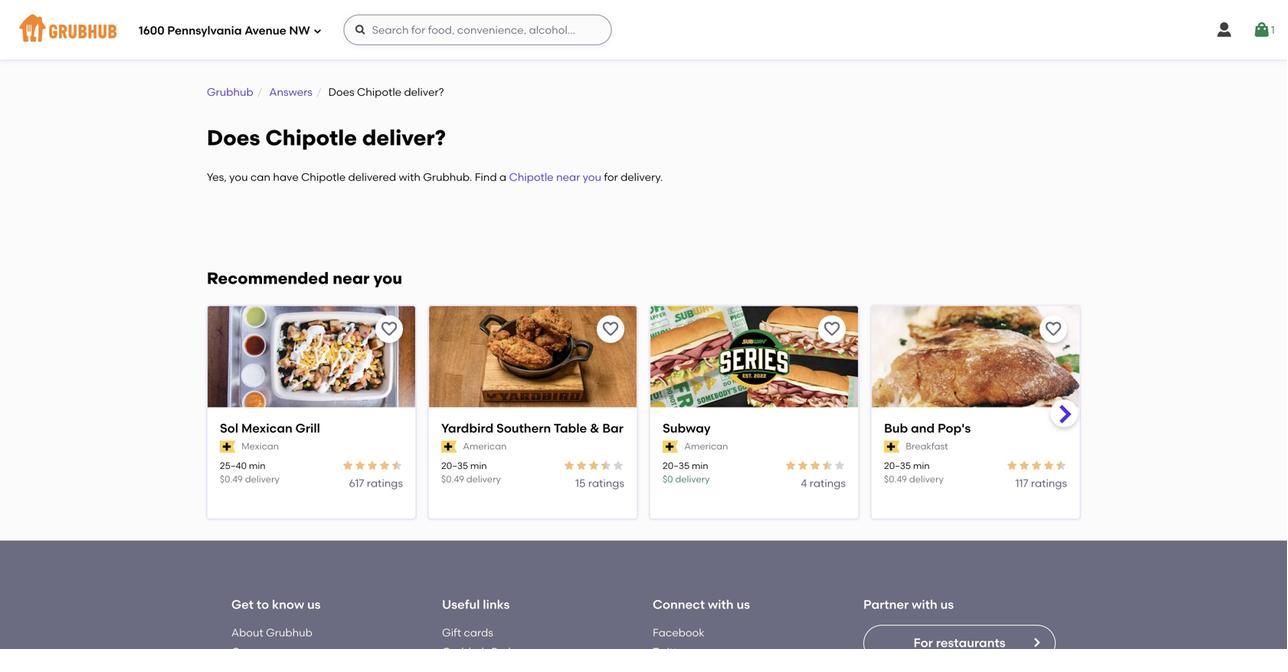 Task type: vqa. For each thing, say whether or not it's contained in the screenshot.
Sort by: on the right of the page
no



Task type: locate. For each thing, give the bounding box(es) containing it.
deliver?
[[404, 85, 444, 99], [362, 125, 446, 150]]

2 horizontal spatial subscription pass image
[[885, 441, 900, 453]]

min for yardbird southern table & bar
[[471, 460, 487, 471]]

20–35 inside 20–35 min $0 delivery
[[663, 460, 690, 471]]

svg image
[[1216, 21, 1234, 39], [355, 24, 367, 36]]

1 subscription pass image from the left
[[220, 441, 235, 453]]

1 horizontal spatial 20–35
[[663, 460, 690, 471]]

yardbird southern table & bar logo image
[[429, 306, 637, 409]]

sol mexican grill
[[220, 421, 320, 436]]

ratings right the 15
[[589, 477, 625, 490]]

min down yardbird
[[471, 460, 487, 471]]

delivery inside 25–40 min $0.49 delivery
[[245, 474, 280, 485]]

1 save this restaurant image from the left
[[380, 320, 399, 339]]

subscription pass image for subway
[[663, 441, 679, 453]]

mexican
[[241, 421, 293, 436], [242, 441, 279, 452]]

$0.49 down 25–40
[[220, 474, 243, 485]]

2 subscription pass image from the left
[[663, 441, 679, 453]]

save this restaurant button
[[376, 316, 403, 343], [597, 316, 625, 343], [819, 316, 846, 343], [1040, 316, 1068, 343]]

2 horizontal spatial you
[[583, 171, 602, 184]]

1 horizontal spatial us
[[737, 597, 750, 612]]

2 horizontal spatial us
[[941, 597, 954, 612]]

delivery down 25–40
[[245, 474, 280, 485]]

ratings for grill
[[367, 477, 403, 490]]

0 horizontal spatial $0.49
[[220, 474, 243, 485]]

bub
[[885, 421, 908, 436]]

20–35 for yardbird southern table & bar
[[442, 460, 468, 471]]

20–35
[[442, 460, 468, 471], [663, 460, 690, 471], [885, 460, 911, 471]]

20–35 min $0.49 delivery down breakfast
[[885, 460, 944, 485]]

delivery down yardbird
[[467, 474, 501, 485]]

1
[[1272, 23, 1276, 36]]

3 us from the left
[[941, 597, 954, 612]]

1600
[[139, 24, 165, 38]]

4 save this restaurant button from the left
[[1040, 316, 1068, 343]]

$0.49 inside 25–40 min $0.49 delivery
[[220, 474, 243, 485]]

1 horizontal spatial svg image
[[1216, 21, 1234, 39]]

delivery for sol mexican grill
[[245, 474, 280, 485]]

save this restaurant image
[[380, 320, 399, 339], [602, 320, 620, 339], [1045, 320, 1063, 339]]

grubhub
[[207, 85, 254, 99], [266, 626, 313, 639]]

1 min from the left
[[249, 460, 266, 471]]

3 subscription pass image from the left
[[885, 441, 900, 453]]

does right answers
[[329, 85, 355, 99]]

mexican down sol mexican grill
[[242, 441, 279, 452]]

2 delivery from the left
[[467, 474, 501, 485]]

1 save this restaurant button from the left
[[376, 316, 403, 343]]

connect
[[653, 597, 705, 612]]

1 horizontal spatial grubhub
[[266, 626, 313, 639]]

0 horizontal spatial subscription pass image
[[220, 441, 235, 453]]

20–35 down breakfast
[[885, 460, 911, 471]]

min
[[249, 460, 266, 471], [471, 460, 487, 471], [692, 460, 709, 471], [914, 460, 930, 471]]

subscription pass image down the bub
[[885, 441, 900, 453]]

2 20–35 min $0.49 delivery from the left
[[885, 460, 944, 485]]

$0
[[663, 474, 673, 485]]

20–35 min $0.49 delivery down subscription pass icon
[[442, 460, 501, 485]]

2 us from the left
[[737, 597, 750, 612]]

&
[[590, 421, 600, 436]]

breakfast
[[906, 441, 949, 452]]

0 horizontal spatial 20–35
[[442, 460, 468, 471]]

connect with us
[[653, 597, 750, 612]]

does
[[329, 85, 355, 99], [207, 125, 260, 150]]

4 min from the left
[[914, 460, 930, 471]]

2 american from the left
[[685, 441, 728, 452]]

0 vertical spatial deliver?
[[404, 85, 444, 99]]

4 ratings from the left
[[1032, 477, 1068, 490]]

0 horizontal spatial near
[[333, 269, 370, 288]]

0 horizontal spatial us
[[307, 597, 321, 612]]

0 horizontal spatial 20–35 min $0.49 delivery
[[442, 460, 501, 485]]

1 horizontal spatial does
[[329, 85, 355, 99]]

with
[[399, 171, 421, 184], [708, 597, 734, 612], [912, 597, 938, 612]]

subscription pass image down sol
[[220, 441, 235, 453]]

can
[[251, 171, 271, 184]]

delivery right $0
[[676, 474, 710, 485]]

us right partner
[[941, 597, 954, 612]]

partner with us
[[864, 597, 954, 612]]

0 horizontal spatial save this restaurant image
[[380, 320, 399, 339]]

$0.49 for sol
[[220, 474, 243, 485]]

1 vertical spatial grubhub
[[266, 626, 313, 639]]

star icon image
[[342, 460, 354, 472], [354, 460, 366, 472], [366, 460, 379, 472], [379, 460, 391, 472], [391, 460, 403, 472], [391, 460, 403, 472], [563, 460, 576, 472], [576, 460, 588, 472], [588, 460, 600, 472], [600, 460, 612, 472], [600, 460, 612, 472], [612, 460, 625, 472], [785, 460, 797, 472], [797, 460, 809, 472], [809, 460, 822, 472], [822, 460, 834, 472], [822, 460, 834, 472], [834, 460, 846, 472], [1006, 460, 1019, 472], [1019, 460, 1031, 472], [1031, 460, 1043, 472], [1043, 460, 1056, 472], [1056, 460, 1068, 472], [1056, 460, 1068, 472]]

grubhub down know
[[266, 626, 313, 639]]

2 horizontal spatial 20–35
[[885, 460, 911, 471]]

min right 25–40
[[249, 460, 266, 471]]

1 horizontal spatial $0.49
[[442, 474, 464, 485]]

min down subway on the bottom right
[[692, 460, 709, 471]]

delivery.
[[621, 171, 663, 184]]

min for bub and pop's
[[914, 460, 930, 471]]

near
[[556, 171, 580, 184], [333, 269, 370, 288]]

2 20–35 from the left
[[663, 460, 690, 471]]

0 horizontal spatial american
[[463, 441, 507, 452]]

20–35 up $0
[[663, 460, 690, 471]]

us
[[307, 597, 321, 612], [737, 597, 750, 612], [941, 597, 954, 612]]

american
[[463, 441, 507, 452], [685, 441, 728, 452]]

2 $0.49 from the left
[[442, 474, 464, 485]]

$0.49 down subscription pass icon
[[442, 474, 464, 485]]

1 horizontal spatial subscription pass image
[[663, 441, 679, 453]]

american down yardbird
[[463, 441, 507, 452]]

chipotle
[[357, 85, 402, 99], [265, 125, 357, 150], [301, 171, 346, 184], [509, 171, 554, 184]]

ratings right 617
[[367, 477, 403, 490]]

useful links
[[442, 597, 510, 612]]

you
[[229, 171, 248, 184], [583, 171, 602, 184], [374, 269, 402, 288]]

ratings right 4
[[810, 477, 846, 490]]

sol
[[220, 421, 238, 436]]

1 ratings from the left
[[367, 477, 403, 490]]

4 delivery from the left
[[910, 474, 944, 485]]

save this restaurant image
[[823, 320, 842, 339]]

svg image right nw
[[355, 24, 367, 36]]

svg image
[[1253, 21, 1272, 39], [313, 26, 322, 36]]

gift cards
[[442, 626, 494, 639]]

for
[[604, 171, 618, 184]]

1 vertical spatial deliver?
[[362, 125, 446, 150]]

save this restaurant image for sol mexican grill
[[380, 320, 399, 339]]

Search for food, convenience, alcohol... search field
[[344, 15, 612, 45]]

us right know
[[307, 597, 321, 612]]

1 horizontal spatial with
[[708, 597, 734, 612]]

1 horizontal spatial 20–35 min $0.49 delivery
[[885, 460, 944, 485]]

1 20–35 from the left
[[442, 460, 468, 471]]

with right connect
[[708, 597, 734, 612]]

1 horizontal spatial you
[[374, 269, 402, 288]]

2 ratings from the left
[[589, 477, 625, 490]]

min inside 25–40 min $0.49 delivery
[[249, 460, 266, 471]]

us right connect
[[737, 597, 750, 612]]

0 horizontal spatial does
[[207, 125, 260, 150]]

1 american from the left
[[463, 441, 507, 452]]

$0.49 down breakfast
[[885, 474, 907, 485]]

2 horizontal spatial with
[[912, 597, 938, 612]]

1 horizontal spatial near
[[556, 171, 580, 184]]

0 horizontal spatial grubhub
[[207, 85, 254, 99]]

with right partner
[[912, 597, 938, 612]]

about
[[232, 626, 264, 639]]

ratings
[[367, 477, 403, 490], [589, 477, 625, 490], [810, 477, 846, 490], [1032, 477, 1068, 490]]

grubhub.
[[423, 171, 472, 184]]

delivery down breakfast
[[910, 474, 944, 485]]

0 horizontal spatial you
[[229, 171, 248, 184]]

us for partner with us
[[941, 597, 954, 612]]

20–35 min $0.49 delivery
[[442, 460, 501, 485], [885, 460, 944, 485]]

subscription pass image
[[442, 441, 457, 453]]

1 horizontal spatial american
[[685, 441, 728, 452]]

delivery
[[245, 474, 280, 485], [467, 474, 501, 485], [676, 474, 710, 485], [910, 474, 944, 485]]

117
[[1016, 477, 1029, 490]]

table
[[554, 421, 587, 436]]

0 horizontal spatial with
[[399, 171, 421, 184]]

subscription pass image
[[220, 441, 235, 453], [663, 441, 679, 453], [885, 441, 900, 453]]

min inside 20–35 min $0 delivery
[[692, 460, 709, 471]]

delivery inside 20–35 min $0 delivery
[[676, 474, 710, 485]]

1 vertical spatial near
[[333, 269, 370, 288]]

delivery for bub and pop's
[[910, 474, 944, 485]]

with right delivered
[[399, 171, 421, 184]]

20–35 down subscription pass icon
[[442, 460, 468, 471]]

save this restaurant image for yardbird southern table & bar
[[602, 320, 620, 339]]

1 vertical spatial does chipotle deliver?
[[207, 125, 446, 150]]

yes,
[[207, 171, 227, 184]]

subscription pass image down subway on the bottom right
[[663, 441, 679, 453]]

have
[[273, 171, 299, 184]]

does chipotle deliver?
[[329, 85, 444, 99], [207, 125, 446, 150]]

about grubhub
[[232, 626, 313, 639]]

2 save this restaurant image from the left
[[602, 320, 620, 339]]

2 horizontal spatial $0.49
[[885, 474, 907, 485]]

mexican right sol
[[241, 421, 293, 436]]

2 horizontal spatial save this restaurant image
[[1045, 320, 1063, 339]]

nw
[[289, 24, 310, 38]]

1 horizontal spatial svg image
[[1253, 21, 1272, 39]]

1 delivery from the left
[[245, 474, 280, 485]]

3 20–35 from the left
[[885, 460, 911, 471]]

svg image left 1 button
[[1216, 21, 1234, 39]]

1 horizontal spatial save this restaurant image
[[602, 320, 620, 339]]

3 ratings from the left
[[810, 477, 846, 490]]

ratings right 117
[[1032, 477, 1068, 490]]

know
[[272, 597, 304, 612]]

does up yes,
[[207, 125, 260, 150]]

2 save this restaurant button from the left
[[597, 316, 625, 343]]

get
[[232, 597, 254, 612]]

$0.49
[[220, 474, 243, 485], [442, 474, 464, 485], [885, 474, 907, 485]]

1 20–35 min $0.49 delivery from the left
[[442, 460, 501, 485]]

2 min from the left
[[471, 460, 487, 471]]

grubhub left answers
[[207, 85, 254, 99]]

3 $0.49 from the left
[[885, 474, 907, 485]]

american down subway on the bottom right
[[685, 441, 728, 452]]

min for subway
[[692, 460, 709, 471]]

3 delivery from the left
[[676, 474, 710, 485]]

min down breakfast
[[914, 460, 930, 471]]

1 $0.49 from the left
[[220, 474, 243, 485]]

3 save this restaurant image from the left
[[1045, 320, 1063, 339]]

3 min from the left
[[692, 460, 709, 471]]



Task type: describe. For each thing, give the bounding box(es) containing it.
pennsylvania
[[167, 24, 242, 38]]

cards
[[464, 626, 494, 639]]

facebook
[[653, 626, 705, 639]]

15 ratings
[[576, 477, 625, 490]]

bar
[[603, 421, 624, 436]]

recommended near you
[[207, 269, 402, 288]]

american for subway
[[685, 441, 728, 452]]

20–35 for bub and pop's
[[885, 460, 911, 471]]

117 ratings
[[1016, 477, 1068, 490]]

subscription pass image for bub and pop's
[[885, 441, 900, 453]]

svg image inside 1 button
[[1253, 21, 1272, 39]]

sol mexican grill logo image
[[208, 306, 415, 409]]

1 vertical spatial mexican
[[242, 441, 279, 452]]

grubhub link
[[207, 85, 254, 99]]

save this restaurant button for grill
[[376, 316, 403, 343]]

avenue
[[245, 24, 287, 38]]

25–40 min $0.49 delivery
[[220, 460, 280, 485]]

american for yardbird southern table & bar
[[463, 441, 507, 452]]

20–35 min $0.49 delivery for bub
[[885, 460, 944, 485]]

1 us from the left
[[307, 597, 321, 612]]

4
[[801, 477, 807, 490]]

main navigation navigation
[[0, 0, 1288, 60]]

20–35 min $0.49 delivery for yardbird
[[442, 460, 501, 485]]

subway link
[[663, 420, 846, 437]]

answers
[[269, 85, 313, 99]]

with for connect with us
[[708, 597, 734, 612]]

0 vertical spatial near
[[556, 171, 580, 184]]

with for partner with us
[[912, 597, 938, 612]]

ratings for table
[[589, 477, 625, 490]]

and
[[911, 421, 935, 436]]

0 horizontal spatial svg image
[[355, 24, 367, 36]]

save this restaurant button for pop's
[[1040, 316, 1068, 343]]

a
[[500, 171, 507, 184]]

0 vertical spatial does chipotle deliver?
[[329, 85, 444, 99]]

617 ratings
[[349, 477, 403, 490]]

1 button
[[1253, 16, 1276, 44]]

ratings for pop's
[[1032, 477, 1068, 490]]

0 vertical spatial grubhub
[[207, 85, 254, 99]]

1 vertical spatial does
[[207, 125, 260, 150]]

chipotle near you link
[[509, 171, 602, 184]]

20–35 min $0 delivery
[[663, 460, 710, 485]]

answers link
[[269, 85, 313, 99]]

right image
[[1031, 636, 1043, 649]]

pop's
[[938, 421, 971, 436]]

bub and pop's link
[[885, 420, 1068, 437]]

facebook link
[[653, 626, 705, 639]]

gift cards link
[[442, 626, 494, 639]]

yardbird
[[442, 421, 494, 436]]

20–35 for subway
[[663, 460, 690, 471]]

3 save this restaurant button from the left
[[819, 316, 846, 343]]

save this restaurant button for table
[[597, 316, 625, 343]]

save this restaurant image for bub and pop's
[[1045, 320, 1063, 339]]

min for sol mexican grill
[[249, 460, 266, 471]]

us for connect with us
[[737, 597, 750, 612]]

0 horizontal spatial svg image
[[313, 26, 322, 36]]

partner
[[864, 597, 909, 612]]

bub and pop's
[[885, 421, 971, 436]]

delivery for subway
[[676, 474, 710, 485]]

about grubhub link
[[232, 626, 313, 639]]

links
[[483, 597, 510, 612]]

subway
[[663, 421, 711, 436]]

subway  logo image
[[651, 306, 859, 409]]

useful
[[442, 597, 480, 612]]

$0.49 for yardbird
[[442, 474, 464, 485]]

yes, you can have chipotle delivered with grubhub. find a chipotle near you for delivery.
[[207, 171, 663, 184]]

bub and pop's logo image
[[872, 306, 1080, 409]]

to
[[257, 597, 269, 612]]

find
[[475, 171, 497, 184]]

yardbird southern table & bar link
[[442, 420, 625, 437]]

1600 pennsylvania avenue nw
[[139, 24, 310, 38]]

25–40
[[220, 460, 247, 471]]

4 ratings
[[801, 477, 846, 490]]

617
[[349, 477, 364, 490]]

0 vertical spatial does
[[329, 85, 355, 99]]

recommended
[[207, 269, 329, 288]]

delivered
[[348, 171, 396, 184]]

$0.49 for bub
[[885, 474, 907, 485]]

grill
[[296, 421, 320, 436]]

sol mexican grill link
[[220, 420, 403, 437]]

southern
[[497, 421, 551, 436]]

yardbird southern table & bar
[[442, 421, 624, 436]]

delivery for yardbird southern table & bar
[[467, 474, 501, 485]]

0 vertical spatial mexican
[[241, 421, 293, 436]]

subscription pass image for sol mexican grill
[[220, 441, 235, 453]]

get to know us
[[232, 597, 321, 612]]

gift
[[442, 626, 461, 639]]

15
[[576, 477, 586, 490]]



